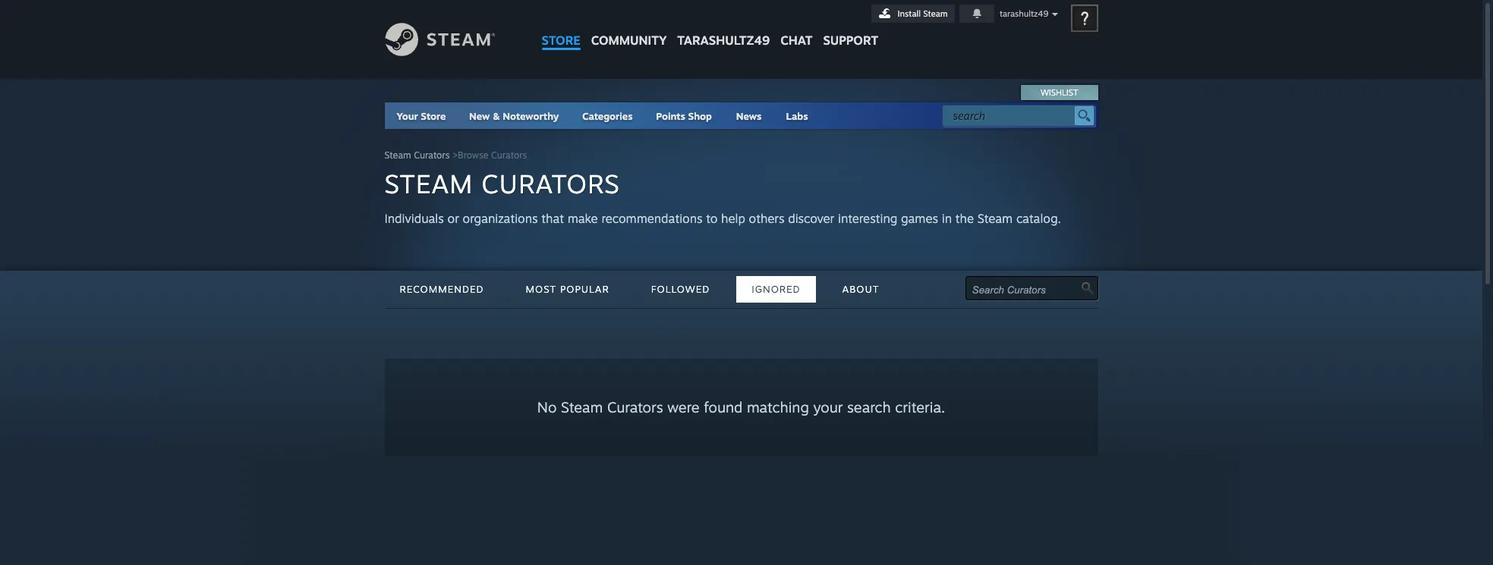 Task type: describe. For each thing, give the bounding box(es) containing it.
store link
[[536, 0, 586, 55]]

curators up that
[[482, 168, 620, 200]]

install
[[898, 8, 921, 19]]

wishlist
[[1041, 87, 1078, 98]]

search text field
[[953, 106, 1071, 126]]

steam curators > browse curators
[[384, 150, 527, 161]]

browse
[[458, 150, 489, 161]]

popular
[[560, 283, 609, 295]]

shop
[[688, 110, 712, 122]]

labs
[[786, 110, 808, 122]]

>
[[452, 150, 458, 161]]

followed
[[651, 283, 710, 295]]

points shop
[[656, 110, 712, 122]]

chat link
[[775, 0, 818, 52]]

categories
[[582, 110, 633, 122]]

new & noteworthy
[[469, 110, 559, 122]]

new & noteworthy link
[[469, 110, 559, 122]]

most popular link
[[510, 276, 625, 303]]

were
[[667, 398, 699, 417]]

your store link
[[397, 110, 446, 122]]

ignored link
[[736, 276, 816, 303]]

interesting
[[838, 211, 897, 226]]

steam down your
[[384, 150, 411, 161]]

or
[[447, 211, 459, 226]]

store
[[542, 33, 580, 48]]

steam curators
[[384, 168, 620, 200]]

individuals
[[384, 211, 444, 226]]

new
[[469, 110, 490, 122]]

games
[[901, 211, 938, 226]]

matching
[[747, 398, 809, 417]]

wishlist link
[[1022, 85, 1097, 100]]

make
[[567, 211, 598, 226]]

community link
[[586, 0, 672, 55]]

no steam curators were found matching your search criteria.
[[537, 398, 945, 417]]

most popular
[[526, 283, 609, 295]]

recommendations
[[601, 211, 703, 226]]

noteworthy
[[503, 110, 559, 122]]

categories link
[[582, 110, 633, 122]]

your store
[[397, 110, 446, 122]]

points shop link
[[644, 102, 724, 129]]

your
[[397, 110, 418, 122]]

install steam
[[898, 8, 948, 19]]



Task type: vqa. For each thing, say whether or not it's contained in the screenshot.
COMMUNITY
yes



Task type: locate. For each thing, give the bounding box(es) containing it.
no
[[537, 398, 557, 417]]

discover
[[788, 211, 834, 226]]

found
[[704, 398, 743, 417]]

recommended link
[[384, 276, 499, 303]]

search
[[847, 398, 891, 417]]

chat
[[780, 33, 813, 48]]

news link
[[724, 102, 774, 129]]

None image field
[[1081, 282, 1093, 295]]

followed link
[[636, 276, 725, 303]]

the
[[955, 211, 974, 226]]

about
[[842, 283, 879, 295]]

install steam link
[[871, 5, 955, 23]]

help
[[721, 211, 745, 226]]

organizations
[[463, 211, 538, 226]]

community
[[591, 33, 667, 48]]

steam curators link
[[384, 150, 450, 161]]

&
[[493, 110, 500, 122]]

1 vertical spatial tarashultz49
[[677, 33, 770, 48]]

0 vertical spatial tarashultz49
[[1000, 8, 1048, 19]]

criteria.
[[895, 398, 945, 417]]

about link
[[827, 276, 894, 303]]

curators
[[414, 150, 450, 161], [491, 150, 527, 161], [482, 168, 620, 200], [607, 398, 663, 417]]

curators left >
[[414, 150, 450, 161]]

to
[[706, 211, 718, 226]]

labs link
[[774, 102, 820, 129]]

curators up steam curators
[[491, 150, 527, 161]]

steam right the no
[[561, 398, 603, 417]]

news
[[736, 110, 762, 122]]

most
[[526, 283, 557, 295]]

None text field
[[972, 285, 1082, 296]]

steam
[[923, 8, 948, 19], [384, 150, 411, 161], [384, 168, 473, 200], [977, 211, 1013, 226], [561, 398, 603, 417]]

your
[[813, 398, 843, 417]]

store
[[421, 110, 446, 122]]

steam right the the
[[977, 211, 1013, 226]]

steam down "steam curators" link
[[384, 168, 473, 200]]

curators left the were
[[607, 398, 663, 417]]

steam right the install
[[923, 8, 948, 19]]

0 horizontal spatial tarashultz49
[[677, 33, 770, 48]]

ignored
[[752, 283, 800, 295]]

tarashultz49
[[1000, 8, 1048, 19], [677, 33, 770, 48]]

tarashultz49 link
[[672, 0, 775, 55]]

others
[[749, 211, 784, 226]]

that
[[541, 211, 564, 226]]

points
[[656, 110, 685, 122]]

individuals or organizations that make recommendations to help others discover interesting games in the steam catalog.
[[384, 211, 1061, 226]]

1 horizontal spatial tarashultz49
[[1000, 8, 1048, 19]]

in
[[942, 211, 952, 226]]

catalog.
[[1016, 211, 1061, 226]]

support
[[823, 33, 878, 48]]

support link
[[818, 0, 884, 52]]

recommended
[[400, 283, 484, 295]]



